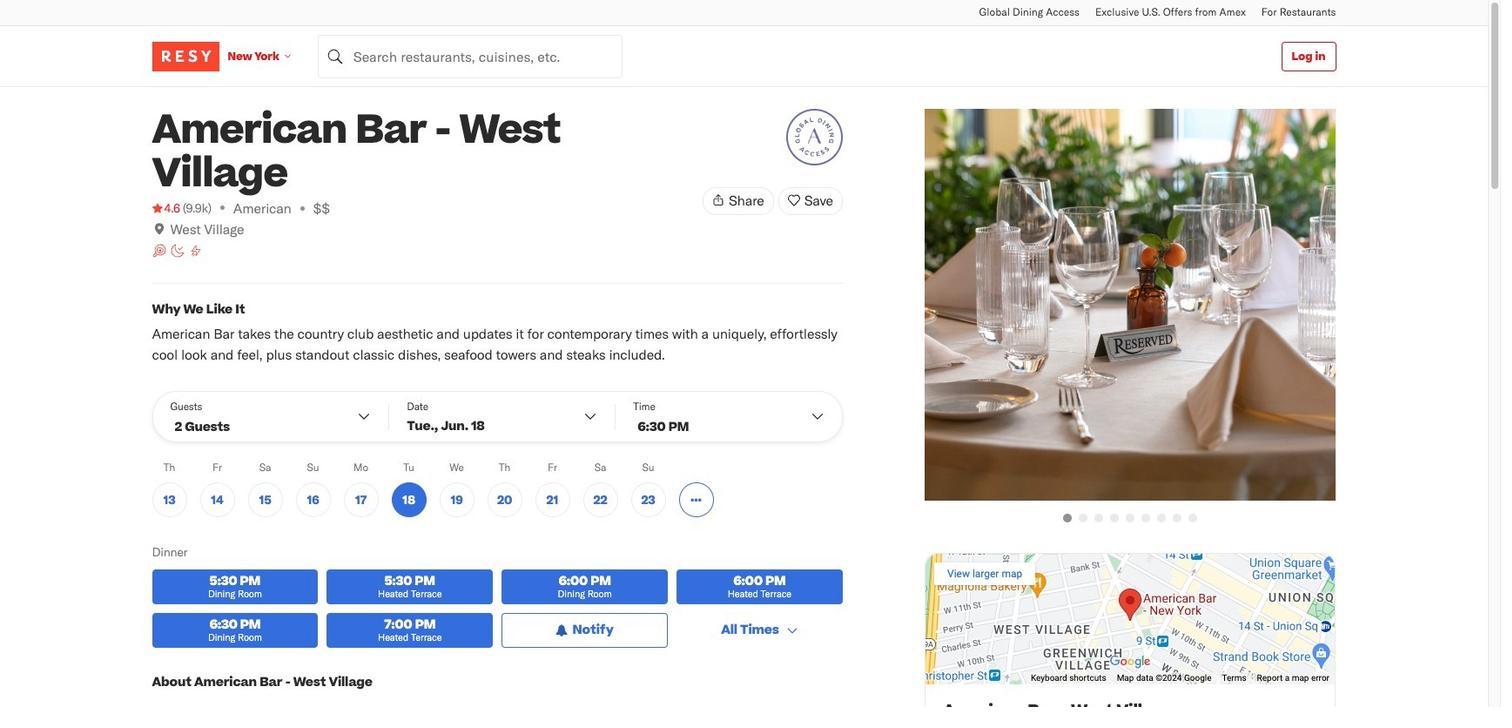 Task type: describe. For each thing, give the bounding box(es) containing it.
4.6 out of 5 stars image
[[152, 199, 180, 217]]



Task type: vqa. For each thing, say whether or not it's contained in the screenshot.
SEARCH RESTAURANTS, CUISINES, ETC. text field
yes



Task type: locate. For each thing, give the bounding box(es) containing it.
None field
[[318, 34, 622, 78]]

Search restaurants, cuisines, etc. text field
[[318, 34, 622, 78]]



